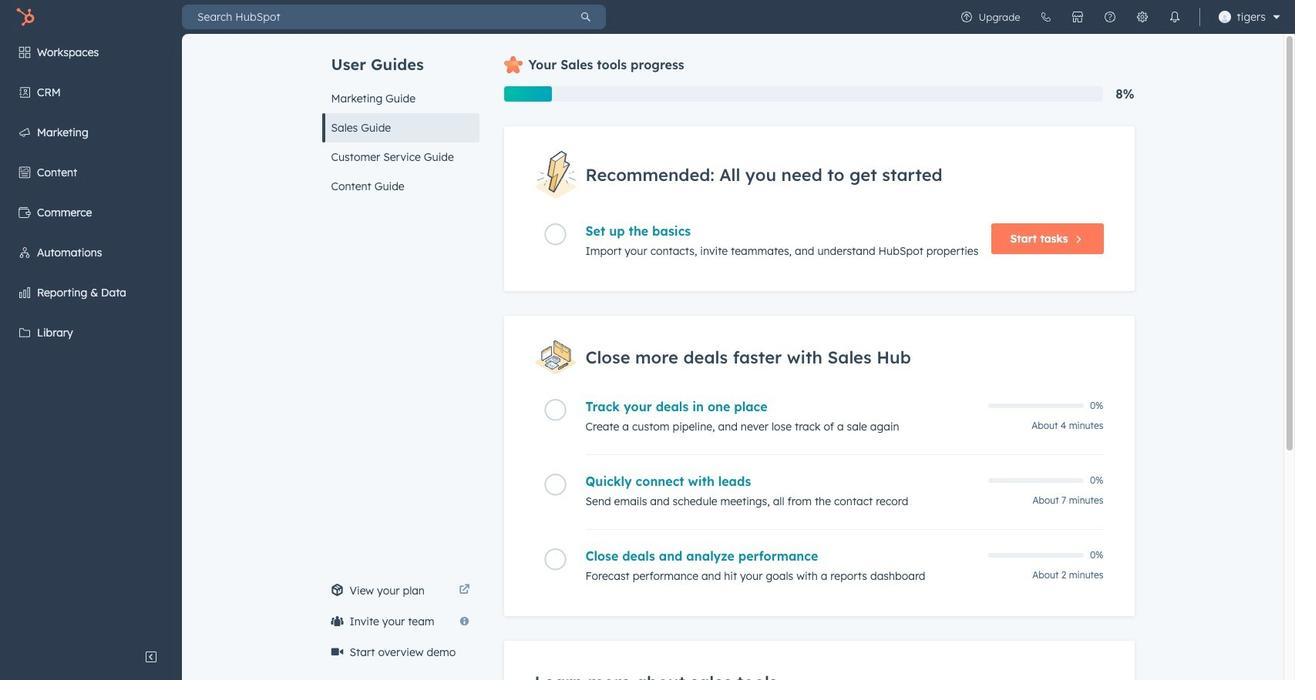 Task type: describe. For each thing, give the bounding box(es) containing it.
settings image
[[1136, 11, 1148, 23]]

marketplaces image
[[1071, 11, 1084, 23]]

0 horizontal spatial menu
[[0, 34, 182, 642]]

Search HubSpot search field
[[182, 5, 566, 29]]

link opens in a new window image
[[459, 582, 470, 601]]

howard n/a image
[[1219, 11, 1231, 23]]



Task type: locate. For each thing, give the bounding box(es) containing it.
1 horizontal spatial menu
[[950, 0, 1286, 34]]

user guides element
[[322, 34, 479, 201]]

help image
[[1104, 11, 1116, 23]]

link opens in a new window image
[[459, 585, 470, 597]]

notifications image
[[1168, 11, 1181, 23]]

menu
[[950, 0, 1286, 34], [0, 34, 182, 642]]

progress bar
[[504, 86, 552, 102]]



Task type: vqa. For each thing, say whether or not it's contained in the screenshot.
2nd link opens in a new window Icon from the top
yes



